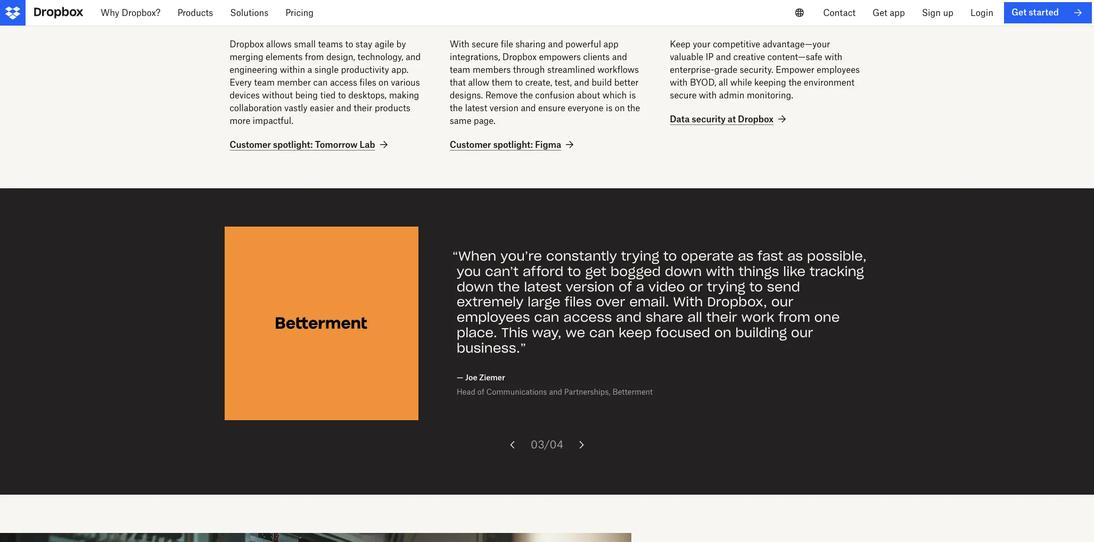 Task type: describe. For each thing, give the bounding box(es) containing it.
engineering
[[230, 64, 278, 75]]

collaborate faster with better workflows
[[450, 14, 618, 25]]

constantly
[[546, 248, 617, 265]]

get started link
[[1004, 2, 1092, 23]]

member
[[277, 77, 311, 88]]

to inside with secure file sharing and powerful app integrations, dropbox empowers clients and team members through streamlined workflows that allow them to create, test, and build better designs. remove the confusion about which is the latest version and ensure everyone is on the same page.
[[515, 77, 523, 88]]

app inside popup button
[[890, 7, 905, 18]]

files inside dropbox allows small teams to stay agile by merging elements from design, technology, and engineering within a single productivity app. every team member can access files on various devices without being tied to desktops, making collaboration vastly easier and their products more impactful.
[[360, 77, 376, 88]]

through
[[513, 64, 545, 75]]

all inside the "when you're constantly trying to operate as fast as possible, you can't afford to get bogged down with things like tracking down the latest version of a video or trying to send extremely large files over email. with dropbox, our employees can access and share all their work from one place. this way, we can keep focused on building our business."
[[688, 310, 702, 326]]

competitive
[[713, 39, 760, 49]]

with right the faster
[[527, 14, 545, 25]]

latest inside with secure file sharing and powerful app integrations, dropbox empowers clients and team members through streamlined workflows that allow them to create, test, and build better designs. remove the confusion about which is the latest version and ensure everyone is on the same page.
[[465, 103, 487, 113]]

get started
[[1012, 7, 1059, 18]]

with inside the "when you're constantly trying to operate as fast as possible, you can't afford to get bogged down with things like tracking down the latest version of a video or trying to send extremely large files over email. with dropbox, our employees can access and share all their work from one place. this way, we can keep focused on building our business."
[[673, 294, 703, 311]]

while
[[730, 77, 752, 88]]

clients
[[583, 51, 610, 62]]

monitoring.
[[747, 90, 793, 100]]

can inside dropbox allows small teams to stay agile by merging elements from design, technology, and engineering within a single productivity app. every team member can access files on various devices without being tied to desktops, making collaboration vastly easier and their products more impactful.
[[313, 77, 328, 88]]

and right 'clients'
[[612, 51, 627, 62]]

to left get
[[568, 264, 581, 280]]

and right create
[[260, 14, 275, 25]]

2 as from the left
[[787, 248, 803, 265]]

products
[[178, 7, 213, 18]]

way,
[[532, 325, 562, 341]]

this
[[501, 325, 528, 341]]

merging
[[230, 51, 263, 62]]

dropbox,
[[707, 294, 767, 311]]

dropbox inside data security at dropbox link
[[738, 114, 774, 124]]

various
[[391, 77, 420, 88]]

agile
[[375, 39, 394, 49]]

0 vertical spatial one
[[336, 14, 351, 25]]

employees inside the "when you're constantly trying to operate as fast as possible, you can't afford to get bogged down with things like tracking down the latest version of a video or trying to send extremely large files over email. with dropbox, our employees can access and share all their work from one place. this way, we can keep focused on building our business."
[[457, 310, 530, 326]]

test,
[[555, 77, 572, 88]]

file
[[501, 39, 513, 49]]

login link
[[962, 0, 1002, 26]]

like
[[783, 264, 806, 280]]

creative
[[734, 51, 765, 62]]

tool
[[354, 14, 370, 25]]

from inside the "when you're constantly trying to operate as fast as possible, you can't afford to get bogged down with things like tracking down the latest version of a video or trying to send extremely large files over email. with dropbox, our employees can access and share all their work from one place. this way, we can keep focused on building our business."
[[779, 310, 810, 326]]

things
[[739, 264, 779, 280]]

single
[[315, 64, 339, 75]]

and left partnerships, in the bottom right of the page
[[549, 388, 562, 397]]

spotlight: for tomorrow
[[273, 139, 313, 150]]

partnerships,
[[564, 388, 611, 397]]

latest inside the "when you're constantly trying to operate as fast as possible, you can't afford to get bogged down with things like tracking down the latest version of a video or trying to send extremely large files over email. with dropbox, our employees can access and share all their work from one place. this way, we can keep focused on building our business."
[[524, 279, 562, 295]]

that
[[450, 77, 466, 88]]

to up video
[[663, 248, 677, 265]]

email.
[[629, 294, 669, 311]]

place.
[[457, 325, 497, 341]]

data
[[670, 114, 690, 124]]

up
[[943, 7, 954, 18]]

extremely
[[457, 294, 524, 311]]

1 vertical spatial our
[[791, 325, 813, 341]]

contact
[[823, 7, 856, 18]]

0 horizontal spatial down
[[457, 279, 494, 295]]

designs.
[[450, 90, 483, 100]]

the up same
[[450, 103, 463, 113]]

dropbox?
[[122, 7, 160, 18]]

dropbox inside with secure file sharing and powerful app integrations, dropbox empowers clients and team members through streamlined workflows that allow them to create, test, and build better designs. remove the confusion about which is the latest version and ensure everyone is on the same page.
[[503, 51, 537, 62]]

"when
[[452, 248, 497, 265]]

powerful
[[566, 39, 601, 49]]

tracking
[[810, 264, 864, 280]]

tomorrow
[[315, 139, 358, 150]]

members
[[473, 64, 511, 75]]

every
[[230, 77, 252, 88]]

empower
[[776, 64, 815, 75]]

afford
[[523, 264, 564, 280]]

desktops,
[[348, 90, 387, 100]]

focused
[[656, 325, 710, 341]]

and inside keep your competitive advantage—your valuable ip and creative content—safe with enterprise-grade security. empower employees with byod, all while keeping the environment secure with admin monitoring.
[[716, 51, 731, 62]]

teams
[[318, 39, 343, 49]]

1 horizontal spatial can
[[534, 310, 559, 326]]

create,
[[525, 77, 552, 88]]

to right tied
[[338, 90, 346, 100]]

more
[[230, 115, 250, 126]]

dropbox allows small teams to stay agile by merging elements from design, technology, and engineering within a single productivity app. every team member can access files on various devices without being tied to desktops, making collaboration vastly easier and their products more impactful.
[[230, 39, 421, 126]]

and right the easier at the left top
[[336, 103, 351, 113]]

and left ensure
[[521, 103, 536, 113]]

why
[[101, 7, 119, 18]]

ip
[[706, 51, 714, 62]]

solutions button
[[222, 0, 277, 26]]

why dropbox? button
[[92, 0, 169, 26]]

large
[[528, 294, 561, 311]]

impactful.
[[253, 115, 293, 126]]

with up teams at the left top
[[316, 14, 334, 25]]

on inside the "when you're constantly trying to operate as fast as possible, you can't afford to get bogged down with things like tracking down the latest version of a video or trying to send extremely large files over email. with dropbox, our employees can access and share all their work from one place. this way, we can keep focused on building our business."
[[714, 325, 731, 341]]

intellectual
[[702, 14, 749, 25]]

page.
[[474, 115, 496, 126]]

technology,
[[358, 51, 403, 62]]

pricing link
[[277, 0, 322, 26]]

making
[[389, 90, 419, 100]]

to left stay on the top left of page
[[345, 39, 353, 49]]

we
[[566, 325, 585, 341]]

secure inside keep your competitive advantage—your valuable ip and creative content—safe with enterprise-grade security. empower employees with byod, all while keeping the environment secure with admin monitoring.
[[670, 90, 697, 100]]

keep
[[670, 39, 691, 49]]

customer for same
[[450, 139, 491, 150]]

collaborate
[[450, 14, 498, 25]]

sign up link
[[914, 0, 962, 26]]

0 vertical spatial trying
[[621, 248, 659, 265]]

1 vertical spatial trying
[[707, 279, 745, 295]]

tied
[[320, 90, 336, 100]]

team inside dropbox allows small teams to stay agile by merging elements from design, technology, and engineering within a single productivity app. every team member can access files on various devices without being tied to desktops, making collaboration vastly easier and their products more impactful.
[[254, 77, 275, 88]]

building
[[736, 325, 787, 341]]

keep
[[619, 325, 652, 341]]

why dropbox?
[[101, 7, 160, 18]]

small
[[294, 39, 316, 49]]

and down by
[[406, 51, 421, 62]]

data security at dropbox
[[670, 114, 774, 124]]

contact button
[[815, 0, 864, 26]]

get app
[[873, 7, 905, 18]]

productivity
[[341, 64, 389, 75]]

app inside with secure file sharing and powerful app integrations, dropbox empowers clients and team members through streamlined workflows that allow them to create, test, and build better designs. remove the confusion about which is the latest version and ensure everyone is on the same page.
[[604, 39, 619, 49]]

access inside dropbox allows small teams to stay agile by merging elements from design, technology, and engineering within a single productivity app. every team member can access files on various devices without being tied to desktops, making collaboration vastly easier and their products more impactful.
[[330, 77, 357, 88]]

a inside dropbox allows small teams to stay agile by merging elements from design, technology, and engineering within a single productivity app. every team member can access files on various devices without being tied to desktops, making collaboration vastly easier and their products more impactful.
[[308, 64, 312, 75]]

environment
[[804, 77, 855, 88]]

create
[[230, 14, 258, 25]]

version inside the "when you're constantly trying to operate as fast as possible, you can't afford to get bogged down with things like tracking down the latest version of a video or trying to send extremely large files over email. with dropbox, our employees can access and share all their work from one place. this way, we can keep focused on building our business."
[[566, 279, 615, 295]]

innovate
[[277, 14, 314, 25]]



Task type: vqa. For each thing, say whether or not it's contained in the screenshot.
whether
no



Task type: locate. For each thing, give the bounding box(es) containing it.
1 vertical spatial of
[[477, 388, 484, 397]]

everyone
[[568, 103, 604, 113]]

0 vertical spatial is
[[629, 90, 636, 100]]

1 horizontal spatial get
[[1012, 7, 1027, 18]]

employees inside keep your competitive advantage—your valuable ip and creative content—safe with enterprise-grade security. empower employees with byod, all while keeping the environment secure with admin monitoring.
[[817, 64, 860, 75]]

customer down the 'more'
[[230, 139, 271, 150]]

is down which
[[606, 103, 613, 113]]

0 vertical spatial access
[[330, 77, 357, 88]]

all
[[719, 77, 728, 88], [688, 310, 702, 326]]

and inside the "when you're constantly trying to operate as fast as possible, you can't afford to get bogged down with things like tracking down the latest version of a video or trying to send extremely large files over email. with dropbox, our employees can access and share all their work from one place. this way, we can keep focused on building our business."
[[616, 310, 642, 326]]

0 vertical spatial all
[[719, 77, 728, 88]]

2 vertical spatial on
[[714, 325, 731, 341]]

with up integrations,
[[450, 39, 469, 49]]

latest up page. on the left of page
[[465, 103, 487, 113]]

access right way,
[[564, 310, 612, 326]]

their left work at the bottom right of the page
[[706, 310, 737, 326]]

the down 'create,'
[[520, 90, 533, 100]]

1 horizontal spatial all
[[719, 77, 728, 88]]

1 vertical spatial workflows
[[598, 64, 639, 75]]

can't
[[485, 264, 519, 280]]

our down like
[[771, 294, 794, 311]]

dropbox up the merging
[[230, 39, 264, 49]]

0 vertical spatial workflows
[[575, 14, 618, 25]]

—
[[457, 373, 463, 382]]

1 vertical spatial on
[[615, 103, 625, 113]]

build
[[592, 77, 612, 88]]

with inside the "when you're constantly trying to operate as fast as possible, you can't afford to get bogged down with things like tracking down the latest version of a video or trying to send extremely large files over email. with dropbox, our employees can access and share all their work from one place. this way, we can keep focused on building our business."
[[706, 264, 735, 280]]

being
[[295, 90, 318, 100]]

or
[[689, 279, 703, 295]]

0 horizontal spatial a
[[308, 64, 312, 75]]

workflows up powerful on the right top
[[575, 14, 618, 25]]

team up that
[[450, 64, 470, 75]]

all right share
[[688, 310, 702, 326]]

to left send
[[749, 279, 763, 295]]

on
[[379, 77, 389, 88], [615, 103, 625, 113], [714, 325, 731, 341]]

started
[[1029, 7, 1059, 18]]

security.
[[740, 64, 773, 75]]

empowers
[[539, 51, 581, 62]]

a left single
[[308, 64, 312, 75]]

0 horizontal spatial one
[[336, 14, 351, 25]]

your
[[693, 39, 711, 49]]

an engineer works on a server image
[[0, 533, 631, 543]]

with right or
[[706, 264, 735, 280]]

get inside get started link
[[1012, 7, 1027, 18]]

dropbox up through
[[503, 51, 537, 62]]

latest
[[465, 103, 487, 113], [524, 279, 562, 295]]

content—safe
[[768, 51, 822, 62]]

1 vertical spatial one
[[814, 310, 840, 326]]

1 horizontal spatial trying
[[707, 279, 745, 295]]

2 horizontal spatial dropbox
[[738, 114, 774, 124]]

share
[[646, 310, 684, 326]]

1 vertical spatial team
[[254, 77, 275, 88]]

communications
[[486, 388, 547, 397]]

their down desktops,
[[354, 103, 372, 113]]

version down constantly
[[566, 279, 615, 295]]

secure
[[670, 14, 700, 25]]

dropbox right at
[[738, 114, 774, 124]]

sign
[[922, 7, 941, 18]]

from down small
[[305, 51, 324, 62]]

one left tool
[[336, 14, 351, 25]]

on inside with secure file sharing and powerful app integrations, dropbox empowers clients and team members through streamlined workflows that allow them to create, test, and build better designs. remove the confusion about which is the latest version and ensure everyone is on the same page.
[[615, 103, 625, 113]]

the right everyone
[[627, 103, 640, 113]]

— joe ziemer
[[457, 373, 505, 382]]

0 vertical spatial files
[[360, 77, 376, 88]]

and up grade
[[716, 51, 731, 62]]

0 horizontal spatial secure
[[472, 39, 499, 49]]

2 horizontal spatial on
[[714, 325, 731, 341]]

workflows inside with secure file sharing and powerful app integrations, dropbox empowers clients and team members through streamlined workflows that allow them to create, test, and build better designs. remove the confusion about which is the latest version and ensure everyone is on the same page.
[[598, 64, 639, 75]]

1 horizontal spatial latest
[[524, 279, 562, 295]]

1 vertical spatial files
[[565, 294, 592, 311]]

a inside the "when you're constantly trying to operate as fast as possible, you can't afford to get bogged down with things like tracking down the latest version of a video or trying to send extremely large files over email. with dropbox, our employees can access and share all their work from one place. this way, we can keep focused on building our business."
[[636, 279, 644, 295]]

0 vertical spatial employees
[[817, 64, 860, 75]]

spotlight: left figma
[[493, 139, 533, 150]]

0 horizontal spatial is
[[606, 103, 613, 113]]

0 horizontal spatial as
[[738, 248, 754, 265]]

access inside the "when you're constantly trying to operate as fast as possible, you can't afford to get bogged down with things like tracking down the latest version of a video or trying to send extremely large files over email. with dropbox, our employees can access and share all their work from one place. this way, we can keep focused on building our business."
[[564, 310, 612, 326]]

and up "empowers"
[[548, 39, 563, 49]]

as right fast
[[787, 248, 803, 265]]

0 vertical spatial on
[[379, 77, 389, 88]]

joe
[[465, 373, 477, 382]]

customer for impactful.
[[230, 139, 271, 150]]

0 horizontal spatial files
[[360, 77, 376, 88]]

from down send
[[779, 310, 810, 326]]

0 horizontal spatial access
[[330, 77, 357, 88]]

0 vertical spatial with
[[450, 39, 469, 49]]

files up we
[[565, 294, 592, 311]]

1 horizontal spatial secure
[[670, 90, 697, 100]]

0 vertical spatial our
[[771, 294, 794, 311]]

0 horizontal spatial customer
[[230, 139, 271, 150]]

1 horizontal spatial one
[[814, 310, 840, 326]]

one down tracking
[[814, 310, 840, 326]]

betterment
[[613, 388, 653, 397]]

better up which
[[614, 77, 639, 88]]

0 vertical spatial latest
[[465, 103, 487, 113]]

1 horizontal spatial customer
[[450, 139, 491, 150]]

1 horizontal spatial spotlight:
[[493, 139, 533, 150]]

1 horizontal spatial app
[[890, 7, 905, 18]]

enterprise-
[[670, 64, 714, 75]]

trying right or
[[707, 279, 745, 295]]

0 vertical spatial app
[[890, 7, 905, 18]]

products
[[375, 103, 410, 113]]

0 vertical spatial secure
[[472, 39, 499, 49]]

streamlined
[[547, 64, 595, 75]]

our right building
[[791, 325, 813, 341]]

1 vertical spatial access
[[564, 310, 612, 326]]

1 horizontal spatial access
[[564, 310, 612, 326]]

0 horizontal spatial of
[[477, 388, 484, 397]]

workflows
[[575, 14, 618, 25], [598, 64, 639, 75]]

0 horizontal spatial spotlight:
[[273, 139, 313, 150]]

0 horizontal spatial on
[[379, 77, 389, 88]]

app left "sign"
[[890, 7, 905, 18]]

with down enterprise-
[[670, 77, 688, 88]]

with
[[316, 14, 334, 25], [527, 14, 545, 25], [825, 51, 843, 62], [670, 77, 688, 88], [699, 90, 717, 100], [706, 264, 735, 280]]

team down 'engineering' at top left
[[254, 77, 275, 88]]

app up 'clients'
[[604, 39, 619, 49]]

get for get app
[[873, 7, 888, 18]]

files up desktops,
[[360, 77, 376, 88]]

1 horizontal spatial dropbox
[[503, 51, 537, 62]]

get left started
[[1012, 7, 1027, 18]]

with up focused at the right bottom of page
[[673, 294, 703, 311]]

1 as from the left
[[738, 248, 754, 265]]

employees
[[817, 64, 860, 75], [457, 310, 530, 326]]

on inside dropbox allows small teams to stay agile by merging elements from design, technology, and engineering within a single productivity app. every team member can access files on various devices without being tied to desktops, making collaboration vastly easier and their products more impactful.
[[379, 77, 389, 88]]

1 vertical spatial employees
[[457, 310, 530, 326]]

betterment logo image
[[276, 278, 367, 369]]

can
[[313, 77, 328, 88], [534, 310, 559, 326], [589, 325, 615, 341]]

with down byod,
[[699, 90, 717, 100]]

0 vertical spatial version
[[490, 103, 519, 113]]

1 horizontal spatial team
[[450, 64, 470, 75]]

business."
[[457, 340, 526, 357]]

all inside keep your competitive advantage—your valuable ip and creative content—safe with enterprise-grade security. empower employees with byod, all while keeping the environment secure with admin monitoring.
[[719, 77, 728, 88]]

1 vertical spatial their
[[706, 310, 737, 326]]

2 spotlight: from the left
[[493, 139, 533, 150]]

a
[[308, 64, 312, 75], [636, 279, 644, 295]]

1 horizontal spatial with
[[673, 294, 703, 311]]

get app button
[[864, 0, 914, 26]]

their inside dropbox allows small teams to stay agile by merging elements from design, technology, and engineering within a single productivity app. every team member can access files on various devices without being tied to desktops, making collaboration vastly easier and their products more impactful.
[[354, 103, 372, 113]]

to
[[345, 39, 353, 49], [515, 77, 523, 88], [338, 90, 346, 100], [663, 248, 677, 265], [568, 264, 581, 280], [749, 279, 763, 295]]

spotlight: down impactful.
[[273, 139, 313, 150]]

1 vertical spatial is
[[606, 103, 613, 113]]

1 spotlight: from the left
[[273, 139, 313, 150]]

app
[[890, 7, 905, 18], [604, 39, 619, 49]]

keeping
[[754, 77, 786, 88]]

0 horizontal spatial team
[[254, 77, 275, 88]]

0 horizontal spatial version
[[490, 103, 519, 113]]

a left video
[[636, 279, 644, 295]]

with secure file sharing and powerful app integrations, dropbox empowers clients and team members through streamlined workflows that allow them to create, test, and build better designs. remove the confusion about which is the latest version and ensure everyone is on the same page.
[[450, 39, 640, 126]]

0 vertical spatial from
[[305, 51, 324, 62]]

of down — joe ziemer
[[477, 388, 484, 397]]

2 customer from the left
[[450, 139, 491, 150]]

data security at dropbox link
[[670, 113, 789, 126]]

within
[[280, 64, 305, 75]]

you
[[457, 264, 481, 280]]

customer
[[230, 139, 271, 150], [450, 139, 491, 150]]

the down you're
[[498, 279, 520, 295]]

1 vertical spatial a
[[636, 279, 644, 295]]

1 horizontal spatial as
[[787, 248, 803, 265]]

and up about
[[574, 77, 589, 88]]

over
[[596, 294, 625, 311]]

1 vertical spatial with
[[673, 294, 703, 311]]

better up powerful on the right top
[[547, 14, 573, 25]]

with up "environment"
[[825, 51, 843, 62]]

of inside the "when you're constantly trying to operate as fast as possible, you can't afford to get bogged down with things like tracking down the latest version of a video or trying to send extremely large files over email. with dropbox, our employees can access and share all their work from one place. this way, we can keep focused on building our business."
[[619, 279, 632, 295]]

which
[[603, 90, 627, 100]]

from inside dropbox allows small teams to stay agile by merging elements from design, technology, and engineering within a single productivity app. every team member can access files on various devices without being tied to desktops, making collaboration vastly easier and their products more impactful.
[[305, 51, 324, 62]]

files inside the "when you're constantly trying to operate as fast as possible, you can't afford to get bogged down with things like tracking down the latest version of a video or trying to send extremely large files over email. with dropbox, our employees can access and share all their work from one place. this way, we can keep focused on building our business."
[[565, 294, 592, 311]]

pricing
[[286, 7, 314, 18]]

about
[[577, 90, 600, 100]]

and left share
[[616, 310, 642, 326]]

at
[[728, 114, 736, 124]]

trying up video
[[621, 248, 659, 265]]

0 horizontal spatial app
[[604, 39, 619, 49]]

1 horizontal spatial of
[[619, 279, 632, 295]]

0 vertical spatial better
[[547, 14, 573, 25]]

get for get started
[[1012, 7, 1027, 18]]

get
[[585, 264, 607, 280]]

can right we
[[589, 325, 615, 341]]

secure inside with secure file sharing and powerful app integrations, dropbox empowers clients and team members through streamlined workflows that allow them to create, test, and build better designs. remove the confusion about which is the latest version and ensure everyone is on the same page.
[[472, 39, 499, 49]]

video
[[648, 279, 685, 295]]

dropbox inside dropbox allows small teams to stay agile by merging elements from design, technology, and engineering within a single productivity app. every team member can access files on various devices without being tied to desktops, making collaboration vastly easier and their products more impactful.
[[230, 39, 264, 49]]

employees up the business."
[[457, 310, 530, 326]]

faster
[[501, 14, 525, 25]]

workflows up build
[[598, 64, 639, 75]]

1 vertical spatial app
[[604, 39, 619, 49]]

customer down same
[[450, 139, 491, 150]]

1 vertical spatial all
[[688, 310, 702, 326]]

1 vertical spatial from
[[779, 310, 810, 326]]

keep your competitive advantage—your valuable ip and creative content—safe with enterprise-grade security. empower employees with byod, all while keeping the environment secure with admin monitoring.
[[670, 39, 860, 100]]

employees up "environment"
[[817, 64, 860, 75]]

better inside with secure file sharing and powerful app integrations, dropbox empowers clients and team members through streamlined workflows that allow them to create, test, and build better designs. remove the confusion about which is the latest version and ensure everyone is on the same page.
[[614, 77, 639, 88]]

security
[[692, 114, 726, 124]]

1 horizontal spatial version
[[566, 279, 615, 295]]

our
[[771, 294, 794, 311], [791, 325, 813, 341]]

0 horizontal spatial latest
[[465, 103, 487, 113]]

0 horizontal spatial can
[[313, 77, 328, 88]]

1 vertical spatial better
[[614, 77, 639, 88]]

confusion
[[535, 90, 575, 100]]

their inside the "when you're constantly trying to operate as fast as possible, you can't afford to get bogged down with things like tracking down the latest version of a video or trying to send extremely large files over email. with dropbox, our employees can access and share all their work from one place. this way, we can keep focused on building our business."
[[706, 310, 737, 326]]

you're
[[501, 248, 542, 265]]

0 horizontal spatial get
[[873, 7, 888, 18]]

spotlight: for figma
[[493, 139, 533, 150]]

down up email.
[[665, 264, 702, 280]]

version
[[490, 103, 519, 113], [566, 279, 615, 295]]

on up desktops,
[[379, 77, 389, 88]]

0 vertical spatial a
[[308, 64, 312, 75]]

with inside with secure file sharing and powerful app integrations, dropbox empowers clients and team members through streamlined workflows that allow them to create, test, and build better designs. remove the confusion about which is the latest version and ensure everyone is on the same page.
[[450, 39, 469, 49]]

from
[[305, 51, 324, 62], [779, 310, 810, 326]]

vastly
[[284, 103, 308, 113]]

easier
[[310, 103, 334, 113]]

2 vertical spatial dropbox
[[738, 114, 774, 124]]

team inside with secure file sharing and powerful app integrations, dropbox empowers clients and team members through streamlined workflows that allow them to create, test, and build better designs. remove the confusion about which is the latest version and ensure everyone is on the same page.
[[450, 64, 470, 75]]

spotlight:
[[273, 139, 313, 150], [493, 139, 533, 150]]

0 horizontal spatial dropbox
[[230, 39, 264, 49]]

figma
[[535, 139, 561, 150]]

version inside with secure file sharing and powerful app integrations, dropbox empowers clients and team members through streamlined workflows that allow them to create, test, and build better designs. remove the confusion about which is the latest version and ensure everyone is on the same page.
[[490, 103, 519, 113]]

the inside keep your competitive advantage—your valuable ip and creative content—safe with enterprise-grade security. empower employees with byod, all while keeping the environment secure with admin monitoring.
[[789, 77, 802, 88]]

ensure
[[538, 103, 565, 113]]

1 horizontal spatial down
[[665, 264, 702, 280]]

1 horizontal spatial a
[[636, 279, 644, 295]]

1 vertical spatial latest
[[524, 279, 562, 295]]

customer spotlight: figma link
[[450, 139, 576, 151]]

collaboration
[[230, 103, 282, 113]]

can left we
[[534, 310, 559, 326]]

the inside the "when you're constantly trying to operate as fast as possible, you can't afford to get bogged down with things like tracking down the latest version of a video or trying to send extremely large files over email. with dropbox, our employees can access and share all their work from one place. this way, we can keep focused on building our business."
[[498, 279, 520, 295]]

1 horizontal spatial on
[[615, 103, 625, 113]]

by
[[396, 39, 406, 49]]

property
[[751, 14, 787, 25]]

is right which
[[629, 90, 636, 100]]

0 vertical spatial their
[[354, 103, 372, 113]]

1 horizontal spatial their
[[706, 310, 737, 326]]

0 horizontal spatial all
[[688, 310, 702, 326]]

solutions
[[230, 7, 268, 18]]

products button
[[169, 0, 222, 26]]

of right get
[[619, 279, 632, 295]]

secure down byod,
[[670, 90, 697, 100]]

1 customer from the left
[[230, 139, 271, 150]]

1 horizontal spatial is
[[629, 90, 636, 100]]

as
[[738, 248, 754, 265], [787, 248, 803, 265]]

latest down you're
[[524, 279, 562, 295]]

1 vertical spatial dropbox
[[503, 51, 537, 62]]

2 horizontal spatial can
[[589, 325, 615, 341]]

0 vertical spatial dropbox
[[230, 39, 264, 49]]

1 vertical spatial secure
[[670, 90, 697, 100]]

one inside the "when you're constantly trying to operate as fast as possible, you can't afford to get bogged down with things like tracking down the latest version of a video or trying to send extremely large files over email. with dropbox, our employees can access and share all their work from one place. this way, we can keep focused on building our business."
[[814, 310, 840, 326]]

1 horizontal spatial employees
[[817, 64, 860, 75]]

head of communications and partnerships, betterment
[[457, 388, 653, 397]]

0 horizontal spatial with
[[450, 39, 469, 49]]

stay
[[356, 39, 372, 49]]

as left fast
[[738, 248, 754, 265]]

get inside the get app popup button
[[873, 7, 888, 18]]

0 horizontal spatial their
[[354, 103, 372, 113]]

access up tied
[[330, 77, 357, 88]]

to down through
[[515, 77, 523, 88]]

on down which
[[615, 103, 625, 113]]

"when you're constantly trying to operate as fast as possible, you can't afford to get bogged down with things like tracking down the latest version of a video or trying to send extremely large files over email. with dropbox, our employees can access and share all their work from one place. this way, we can keep focused on building our business."
[[452, 248, 867, 357]]

the down empower
[[789, 77, 802, 88]]

0 horizontal spatial trying
[[621, 248, 659, 265]]

0 horizontal spatial better
[[547, 14, 573, 25]]

1 vertical spatial version
[[566, 279, 615, 295]]

0 vertical spatial team
[[450, 64, 470, 75]]

access
[[330, 77, 357, 88], [564, 310, 612, 326]]

version down remove
[[490, 103, 519, 113]]

0 horizontal spatial employees
[[457, 310, 530, 326]]

0 horizontal spatial from
[[305, 51, 324, 62]]

secure up integrations,
[[472, 39, 499, 49]]

all down grade
[[719, 77, 728, 88]]

1 horizontal spatial from
[[779, 310, 810, 326]]

same
[[450, 115, 471, 126]]

get right contact
[[873, 7, 888, 18]]

on down dropbox,
[[714, 325, 731, 341]]

1 horizontal spatial files
[[565, 294, 592, 311]]

advantage—your
[[763, 39, 830, 49]]

down down "when
[[457, 279, 494, 295]]

dropbox
[[230, 39, 264, 49], [503, 51, 537, 62], [738, 114, 774, 124]]

can down single
[[313, 77, 328, 88]]

1 horizontal spatial better
[[614, 77, 639, 88]]



